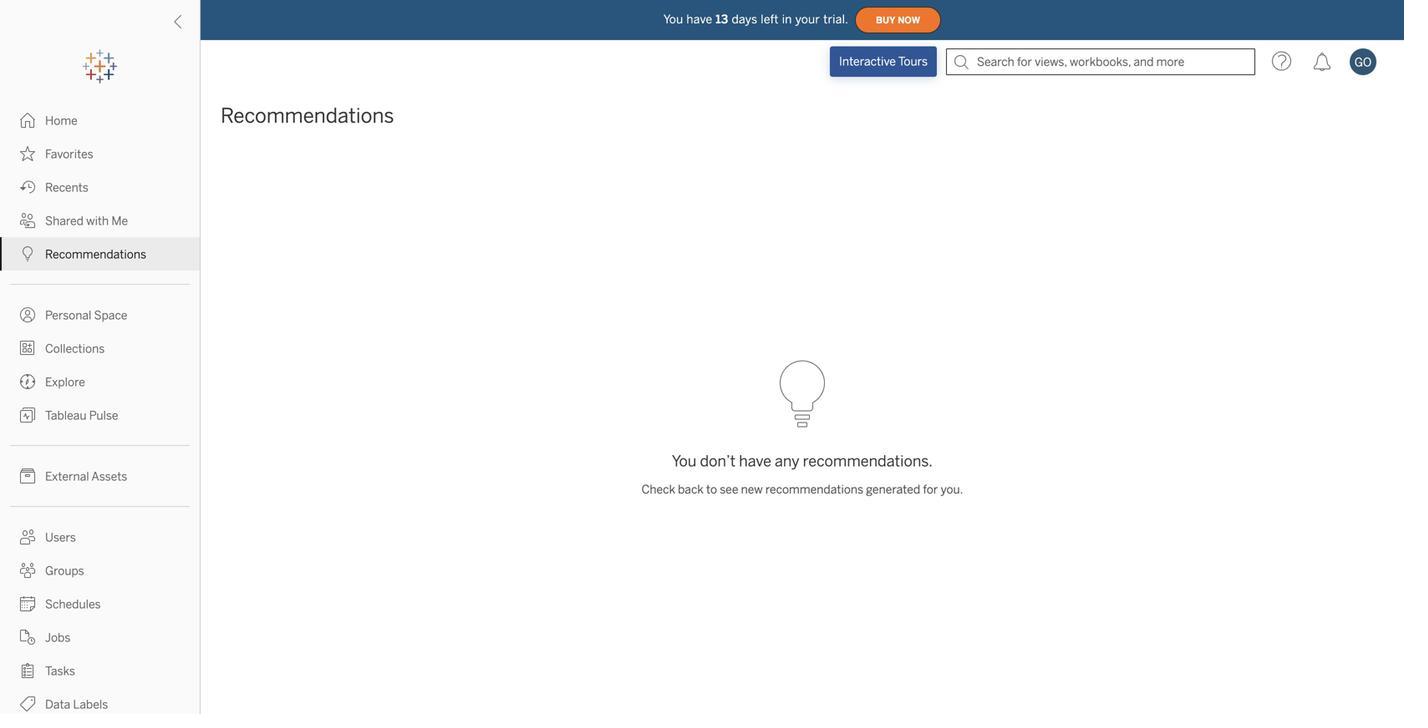 Task type: vqa. For each thing, say whether or not it's contained in the screenshot.
Sheets
no



Task type: locate. For each thing, give the bounding box(es) containing it.
data labels
[[45, 699, 108, 712]]

0 horizontal spatial recommendations
[[45, 248, 146, 262]]

have left 13
[[687, 12, 713, 26]]

tasks
[[45, 665, 75, 679]]

main navigation. press the up and down arrow keys to access links. element
[[0, 104, 200, 715]]

collections
[[45, 342, 105, 356]]

1 vertical spatial you
[[672, 453, 697, 471]]

buy now
[[876, 15, 921, 25]]

pulse
[[89, 409, 118, 423]]

recommendations.
[[803, 453, 933, 471]]

you for you don't have any recommendations.
[[672, 453, 697, 471]]

1 vertical spatial recommendations
[[45, 248, 146, 262]]

schedules link
[[0, 588, 200, 621]]

interactive tours
[[840, 55, 928, 69]]

have
[[687, 12, 713, 26], [739, 453, 772, 471]]

collections link
[[0, 332, 200, 365]]

0 vertical spatial have
[[687, 12, 713, 26]]

0 horizontal spatial have
[[687, 12, 713, 26]]

shared with me
[[45, 214, 128, 228]]

don't
[[700, 453, 736, 471]]

schedules
[[45, 598, 101, 612]]

recents
[[45, 181, 88, 195]]

data labels link
[[0, 688, 200, 715]]

recommendations
[[221, 104, 394, 128], [45, 248, 146, 262]]

groups
[[45, 565, 84, 579]]

favorites
[[45, 148, 93, 161]]

space
[[94, 309, 127, 323]]

personal space link
[[0, 299, 200, 332]]

groups link
[[0, 554, 200, 588]]

shared with me link
[[0, 204, 200, 237]]

1 vertical spatial have
[[739, 453, 772, 471]]

0 vertical spatial you
[[664, 12, 684, 26]]

13
[[716, 12, 729, 26]]

you
[[664, 12, 684, 26], [672, 453, 697, 471]]

assets
[[91, 470, 127, 484]]

trial.
[[824, 12, 849, 26]]

have up new
[[739, 453, 772, 471]]

shared
[[45, 214, 84, 228]]

0 vertical spatial recommendations
[[221, 104, 394, 128]]

in
[[782, 12, 792, 26]]

jobs
[[45, 632, 70, 646]]

now
[[898, 15, 921, 25]]

you left 13
[[664, 12, 684, 26]]

you up back
[[672, 453, 697, 471]]

1 horizontal spatial recommendations
[[221, 104, 394, 128]]

with
[[86, 214, 109, 228]]

data
[[45, 699, 70, 712]]

tableau pulse link
[[0, 399, 200, 432]]

recommendations inside main navigation. press the up and down arrow keys to access links. element
[[45, 248, 146, 262]]

tasks link
[[0, 655, 200, 688]]

external
[[45, 470, 89, 484]]

home link
[[0, 104, 200, 137]]

explore
[[45, 376, 85, 390]]

recommendations link
[[0, 237, 200, 271]]

buy
[[876, 15, 896, 25]]



Task type: describe. For each thing, give the bounding box(es) containing it.
me
[[112, 214, 128, 228]]

to
[[707, 483, 718, 497]]

check
[[642, 483, 676, 497]]

recents link
[[0, 171, 200, 204]]

you don't have any recommendations.
[[672, 453, 933, 471]]

external assets
[[45, 470, 127, 484]]

Search for views, workbooks, and more text field
[[947, 48, 1256, 75]]

home
[[45, 114, 78, 128]]

you for you have 13 days left in your trial.
[[664, 12, 684, 26]]

any
[[775, 453, 800, 471]]

interactive
[[840, 55, 896, 69]]

buy now button
[[856, 7, 942, 33]]

recommendations
[[766, 483, 864, 497]]

tableau
[[45, 409, 87, 423]]

explore link
[[0, 365, 200, 399]]

1 horizontal spatial have
[[739, 453, 772, 471]]

external assets link
[[0, 460, 200, 493]]

back
[[678, 483, 704, 497]]

you.
[[941, 483, 964, 497]]

see
[[720, 483, 739, 497]]

days
[[732, 12, 758, 26]]

you have 13 days left in your trial.
[[664, 12, 849, 26]]

users
[[45, 531, 76, 545]]

personal space
[[45, 309, 127, 323]]

for
[[923, 483, 938, 497]]

navigation panel element
[[0, 50, 200, 715]]

generated
[[867, 483, 921, 497]]

personal
[[45, 309, 91, 323]]

labels
[[73, 699, 108, 712]]

check back to see new recommendations generated for you.
[[642, 483, 964, 497]]

new
[[741, 483, 763, 497]]

tableau pulse
[[45, 409, 118, 423]]

left
[[761, 12, 779, 26]]

tours
[[899, 55, 928, 69]]

your
[[796, 12, 820, 26]]

jobs link
[[0, 621, 200, 655]]

favorites link
[[0, 137, 200, 171]]

users link
[[0, 521, 200, 554]]



